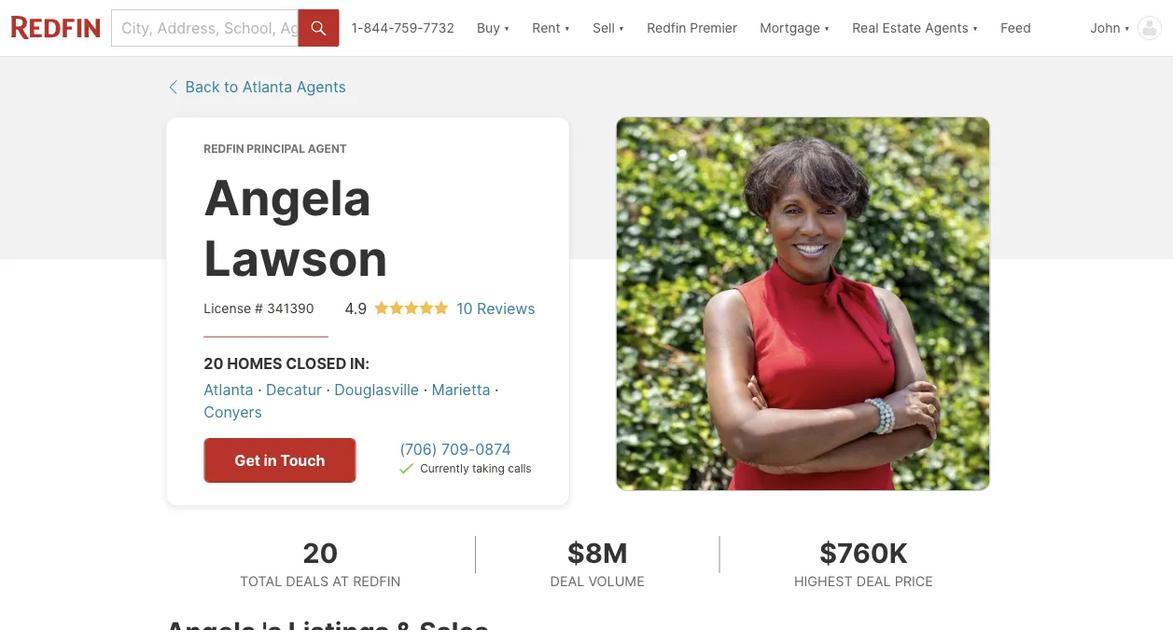 Task type: vqa. For each thing, say whether or not it's contained in the screenshot.
the Redfin Premier button
yes



Task type: describe. For each thing, give the bounding box(es) containing it.
principal
[[247, 142, 305, 155]]

atlanta link
[[204, 381, 254, 399]]

deal inside $8m deal volume
[[550, 573, 585, 590]]

1 vertical spatial agents
[[296, 78, 346, 96]]

0 vertical spatial atlanta
[[243, 78, 292, 96]]

mortgage
[[760, 20, 820, 36]]

10 reviews link
[[457, 300, 535, 318]]

$8m deal volume
[[550, 537, 645, 590]]

conyers
[[204, 403, 262, 421]]

1-844-759-7732 link
[[351, 20, 454, 36]]

rent ▾
[[532, 20, 570, 36]]

volume
[[588, 573, 645, 590]]

(706)
[[400, 441, 437, 459]]

license # 341390
[[204, 301, 314, 317]]

marietta
[[432, 381, 491, 399]]

to
[[224, 78, 238, 96]]

agents inside dropdown button
[[925, 20, 969, 36]]

341390
[[267, 301, 314, 317]]

20 for 20  homes closed in:
[[204, 355, 223, 373]]

john
[[1090, 20, 1121, 36]]

touch
[[280, 452, 325, 470]]

in:
[[350, 355, 370, 373]]

City, Address, School, Agent, ZIP search field
[[111, 9, 298, 47]]

angela lawson
[[204, 168, 388, 287]]

rent
[[532, 20, 561, 36]]

buy ▾ button
[[466, 0, 521, 56]]

back
[[185, 78, 220, 96]]

decatur
[[266, 381, 322, 399]]

rent ▾ button
[[521, 0, 581, 56]]

buy ▾ button
[[477, 0, 510, 56]]

709-
[[442, 441, 475, 459]]

redfin for redfin premier
[[647, 20, 686, 36]]

1 · from the left
[[258, 381, 262, 399]]

douglasville link
[[334, 381, 419, 399]]

license
[[204, 301, 251, 317]]

homes
[[227, 355, 282, 373]]

2 · from the left
[[326, 381, 330, 399]]

▾ inside real estate agents ▾ link
[[972, 20, 978, 36]]

$760k
[[819, 537, 908, 570]]

▾ for buy ▾
[[504, 20, 510, 36]]

▾ for mortgage ▾
[[824, 20, 830, 36]]

get in touch
[[235, 452, 325, 470]]

1-844-759-7732
[[351, 20, 454, 36]]

20 for 20
[[303, 537, 338, 570]]

angela  lawson, redfin principal agent image
[[616, 117, 991, 492]]

highest
[[794, 573, 853, 590]]

john ▾
[[1090, 20, 1130, 36]]

mortgage ▾ button
[[760, 0, 830, 56]]

redfin principal agent
[[204, 142, 347, 155]]

reviews
[[477, 300, 535, 318]]

real
[[852, 20, 879, 36]]

20  homes closed in: atlanta · decatur · douglasville · marietta · conyers
[[204, 355, 499, 421]]

4 · from the left
[[495, 381, 499, 399]]



Task type: locate. For each thing, give the bounding box(es) containing it.
lawson
[[204, 229, 388, 287]]

sell ▾ button
[[593, 0, 625, 56]]

0 horizontal spatial deal
[[550, 573, 585, 590]]

(706) 709-0874 link
[[400, 441, 511, 459]]

mortgage ▾ button
[[749, 0, 841, 56]]

1 deal from the left
[[550, 573, 585, 590]]

redfin left principal
[[204, 142, 244, 155]]

redfin inside button
[[647, 20, 686, 36]]

sell ▾ button
[[581, 0, 636, 56]]

rating 4.9 out of 5 element
[[374, 300, 449, 318]]

759-
[[394, 20, 423, 36]]

20 up atlanta link
[[204, 355, 223, 373]]

1 vertical spatial atlanta
[[204, 381, 254, 399]]

get in touch button
[[204, 439, 356, 483]]

(706) 709-0874
[[400, 441, 511, 459]]

20 inside "20 total deals at redfin"
[[303, 537, 338, 570]]

▾ inside sell ▾ dropdown button
[[619, 20, 625, 36]]

douglasville
[[334, 381, 419, 399]]

agents down submit search image
[[296, 78, 346, 96]]

0874
[[475, 441, 511, 459]]

5 ▾ from the left
[[972, 20, 978, 36]]

▾ left feed
[[972, 20, 978, 36]]

6 ▾ from the left
[[1124, 20, 1130, 36]]

20 up deals
[[303, 537, 338, 570]]

1 horizontal spatial agents
[[925, 20, 969, 36]]

atlanta inside 20  homes closed in: atlanta · decatur · douglasville · marietta · conyers
[[204, 381, 254, 399]]

submit search image
[[311, 21, 326, 36]]

▾ inside buy ▾ dropdown button
[[504, 20, 510, 36]]

844-
[[364, 20, 394, 36]]

0 horizontal spatial 20
[[204, 355, 223, 373]]

20 total deals at redfin
[[240, 537, 401, 590]]

▾ right buy
[[504, 20, 510, 36]]

10 reviews
[[457, 300, 535, 318]]

0 vertical spatial redfin
[[647, 20, 686, 36]]

· down "closed"
[[326, 381, 330, 399]]

deals
[[286, 573, 329, 590]]

1 vertical spatial redfin
[[204, 142, 244, 155]]

at
[[333, 573, 349, 590]]

closed
[[286, 355, 347, 373]]

▾ right sell
[[619, 20, 625, 36]]

in
[[264, 452, 277, 470]]

deal down $760k
[[857, 573, 891, 590]]

atlanta up 'conyers'
[[204, 381, 254, 399]]

3 · from the left
[[423, 381, 428, 399]]

marietta link
[[432, 381, 491, 399]]

20
[[204, 355, 223, 373], [303, 537, 338, 570]]

7732
[[423, 20, 454, 36]]

3 ▾ from the left
[[619, 20, 625, 36]]

redfin left premier at the top of the page
[[647, 20, 686, 36]]

1 ▾ from the left
[[504, 20, 510, 36]]

10
[[457, 300, 473, 318]]

▾ right the rent
[[564, 20, 570, 36]]

agent
[[308, 142, 347, 155]]

4.9
[[345, 300, 367, 318]]

▾ right john
[[1124, 20, 1130, 36]]

0 vertical spatial 20
[[204, 355, 223, 373]]

back to atlanta agents
[[185, 78, 346, 96]]

0 horizontal spatial agents
[[296, 78, 346, 96]]

2 horizontal spatial redfin
[[647, 20, 686, 36]]

get
[[235, 452, 260, 470]]

currently taking calls
[[420, 462, 532, 476]]

estate
[[882, 20, 921, 36]]

1 horizontal spatial 20
[[303, 537, 338, 570]]

buy ▾
[[477, 20, 510, 36]]

total
[[240, 573, 282, 590]]

decatur link
[[266, 381, 322, 399]]

▾ for rent ▾
[[564, 20, 570, 36]]

sell
[[593, 20, 615, 36]]

agents right estate at right top
[[925, 20, 969, 36]]

#
[[255, 301, 263, 317]]

premier
[[690, 20, 738, 36]]

2 deal from the left
[[857, 573, 891, 590]]

real estate agents ▾ link
[[852, 0, 978, 56]]

feed
[[1001, 20, 1031, 36]]

· right marietta link
[[495, 381, 499, 399]]

▾ inside mortgage ▾ dropdown button
[[824, 20, 830, 36]]

▾ for john ▾
[[1124, 20, 1130, 36]]

·
[[258, 381, 262, 399], [326, 381, 330, 399], [423, 381, 428, 399], [495, 381, 499, 399]]

0 horizontal spatial redfin
[[204, 142, 244, 155]]

deal down $8m
[[550, 573, 585, 590]]

buy
[[477, 20, 500, 36]]

20 inside 20  homes closed in: atlanta · decatur · douglasville · marietta · conyers
[[204, 355, 223, 373]]

▾ for sell ▾
[[619, 20, 625, 36]]

· down the homes
[[258, 381, 262, 399]]

redfin
[[647, 20, 686, 36], [204, 142, 244, 155], [353, 573, 401, 590]]

mortgage ▾
[[760, 20, 830, 36]]

deal
[[550, 573, 585, 590], [857, 573, 891, 590]]

real estate agents ▾ button
[[841, 0, 990, 56]]

▾ inside rent ▾ dropdown button
[[564, 20, 570, 36]]

· left marietta
[[423, 381, 428, 399]]

angela
[[204, 168, 371, 227]]

1 vertical spatial 20
[[303, 537, 338, 570]]

redfin for redfin principal agent
[[204, 142, 244, 155]]

▾ right mortgage
[[824, 20, 830, 36]]

1 horizontal spatial redfin
[[353, 573, 401, 590]]

deal inside $760k highest deal price
[[857, 573, 891, 590]]

$760k highest deal price
[[794, 537, 933, 590]]

atlanta right to
[[243, 78, 292, 96]]

0 vertical spatial agents
[[925, 20, 969, 36]]

rent ▾ button
[[532, 0, 570, 56]]

4 ▾ from the left
[[824, 20, 830, 36]]

redfin premier
[[647, 20, 738, 36]]

conyers link
[[204, 403, 262, 421]]

redfin right at
[[353, 573, 401, 590]]

redfin premier button
[[636, 0, 749, 56]]

agents
[[925, 20, 969, 36], [296, 78, 346, 96]]

2 vertical spatial redfin
[[353, 573, 401, 590]]

1 horizontal spatial deal
[[857, 573, 891, 590]]

1-
[[351, 20, 364, 36]]

2 ▾ from the left
[[564, 20, 570, 36]]

redfin inside "20 total deals at redfin"
[[353, 573, 401, 590]]

sell ▾
[[593, 20, 625, 36]]

real estate agents ▾
[[852, 20, 978, 36]]

$8m
[[567, 537, 628, 570]]

▾
[[504, 20, 510, 36], [564, 20, 570, 36], [619, 20, 625, 36], [824, 20, 830, 36], [972, 20, 978, 36], [1124, 20, 1130, 36]]

calls
[[508, 462, 532, 476]]

price
[[895, 573, 933, 590]]

feed button
[[990, 0, 1079, 56]]

currently
[[420, 462, 469, 476]]

taking
[[472, 462, 505, 476]]

atlanta
[[243, 78, 292, 96], [204, 381, 254, 399]]



